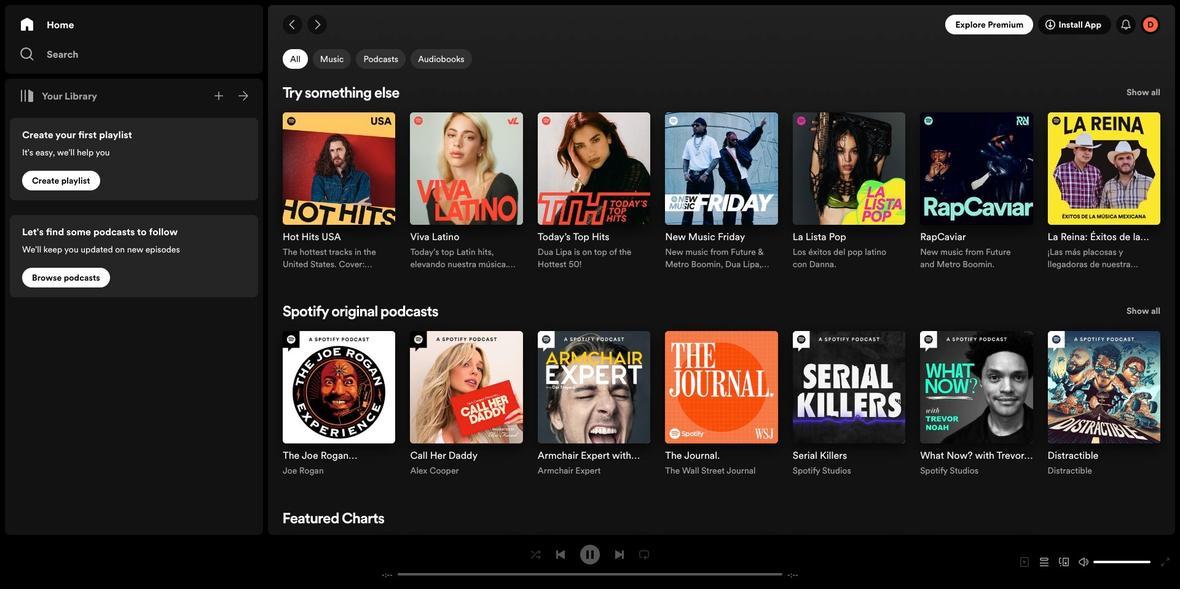 Task type: describe. For each thing, give the bounding box(es) containing it.
enable shuffle image
[[531, 550, 541, 560]]

All checkbox
[[283, 49, 308, 69]]

try something else element
[[275, 84, 1168, 278]]

Music checkbox
[[313, 49, 351, 69]]

go forward image
[[312, 20, 322, 30]]

Audiobooks checkbox
[[411, 49, 472, 69]]

what's new image
[[1122, 20, 1131, 30]]

top bar and user menu element
[[268, 5, 1176, 44]]

spotify - web player: music for everyone element
[[268, 44, 1176, 590]]

volume high image
[[1079, 558, 1089, 568]]



Task type: locate. For each thing, give the bounding box(es) containing it.
next image
[[615, 550, 625, 560]]

player controls element
[[368, 545, 812, 580]]

featured charts element
[[275, 510, 1168, 590]]

group
[[275, 105, 403, 278], [403, 105, 531, 278], [531, 105, 658, 278], [658, 105, 786, 278], [786, 105, 913, 278], [913, 105, 1041, 278], [1041, 105, 1168, 278], [275, 324, 403, 485], [403, 324, 531, 485], [531, 324, 658, 485], [658, 324, 786, 485], [786, 324, 913, 485], [1041, 324, 1168, 485]]

Disable repeat checkbox
[[635, 545, 654, 565]]

Podcasts checkbox
[[356, 49, 406, 69]]

connect to a device image
[[1059, 558, 1069, 568]]

previous image
[[556, 550, 566, 560]]

spotify original podcasts element
[[275, 303, 1168, 485]]

pause image
[[585, 550, 595, 560]]

main element
[[5, 5, 263, 536]]

disable repeat image
[[639, 550, 649, 560]]

go back image
[[288, 20, 298, 30]]



Task type: vqa. For each thing, say whether or not it's contained in the screenshot.
and to the left
no



